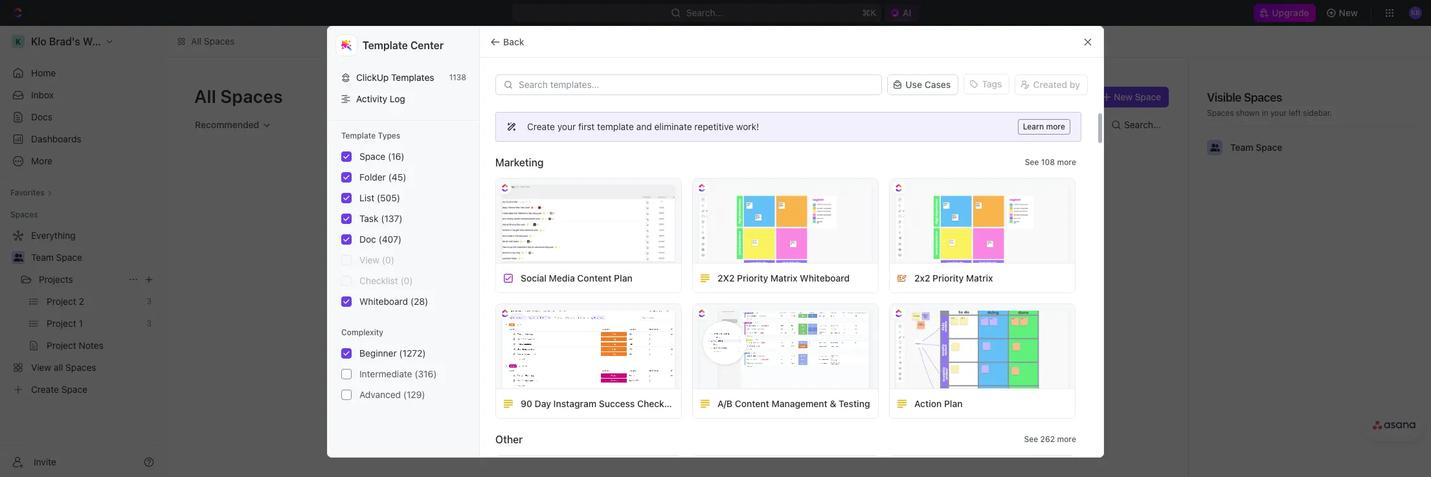 Task type: locate. For each thing, give the bounding box(es) containing it.
team right user group icon
[[31, 252, 54, 263]]

space
[[1135, 91, 1161, 102], [1256, 142, 1283, 153], [360, 151, 386, 162], [56, 252, 82, 263]]

0 vertical spatial more
[[1046, 122, 1066, 131]]

1 vertical spatial see
[[1024, 435, 1038, 444]]

0 horizontal spatial content
[[577, 272, 612, 283]]

priority for 2x2
[[933, 272, 964, 283]]

your
[[1271, 108, 1287, 118], [558, 121, 576, 132]]

Beginner (1272) checkbox
[[341, 349, 352, 359]]

center
[[411, 40, 444, 51]]

1 vertical spatial plan
[[944, 398, 963, 409]]

2 matrix from the left
[[966, 272, 993, 283]]

your left first
[[558, 121, 576, 132]]

1 vertical spatial (0)
[[401, 275, 413, 286]]

tree containing team space
[[5, 225, 159, 400]]

0 vertical spatial search...
[[686, 7, 723, 18]]

team space link
[[31, 247, 157, 268]]

Search templates... text field
[[519, 80, 875, 90]]

docs link
[[5, 107, 159, 128]]

new for new
[[1339, 7, 1358, 18]]

more right learn
[[1046, 122, 1066, 131]]

plan left all spaces joined
[[614, 272, 633, 283]]

1 vertical spatial team
[[31, 252, 54, 263]]

see for other
[[1024, 435, 1038, 444]]

team space up projects
[[31, 252, 82, 263]]

(0) right view on the bottom of page
[[382, 255, 394, 266]]

space up folder
[[360, 151, 386, 162]]

more right 262 on the bottom right of page
[[1057, 435, 1077, 444]]

1 vertical spatial more
[[1057, 157, 1077, 167]]

1 vertical spatial content
[[735, 398, 769, 409]]

see left 108
[[1025, 157, 1039, 167]]

advanced
[[360, 389, 401, 400]]

use cases button
[[888, 74, 959, 95]]

(28)
[[411, 296, 428, 307]]

whiteboard (28)
[[360, 296, 428, 307]]

1 horizontal spatial team
[[1231, 142, 1254, 153]]

new inside button
[[1339, 7, 1358, 18]]

1 vertical spatial search...
[[1125, 119, 1161, 130]]

1 matrix from the left
[[771, 272, 798, 283]]

shown
[[1236, 108, 1260, 118]]

priority right the 2x2 on the bottom of the page
[[737, 272, 768, 283]]

see 262 more
[[1024, 435, 1077, 444]]

template left types
[[341, 131, 376, 141]]

1 vertical spatial checklist
[[637, 398, 677, 409]]

space up projects link
[[56, 252, 82, 263]]

&
[[830, 398, 837, 409]]

visible
[[1207, 91, 1242, 104]]

see left 262 on the bottom right of page
[[1024, 435, 1038, 444]]

first
[[578, 121, 595, 132]]

2 vertical spatial more
[[1057, 435, 1077, 444]]

1 vertical spatial your
[[558, 121, 576, 132]]

Advanced (129) checkbox
[[341, 390, 352, 400]]

1 horizontal spatial plan
[[944, 398, 963, 409]]

intermediate (316)
[[360, 369, 437, 380]]

priority right 2x2
[[933, 272, 964, 283]]

types
[[378, 131, 401, 141]]

0 vertical spatial plan
[[614, 272, 633, 283]]

by
[[1070, 79, 1080, 90]]

(129)
[[403, 389, 425, 400]]

0 vertical spatial content
[[577, 272, 612, 283]]

space down in at the top right of the page
[[1256, 142, 1283, 153]]

plan
[[614, 272, 633, 283], [944, 398, 963, 409]]

home
[[31, 67, 56, 78]]

new space button
[[1095, 87, 1169, 108]]

checklist (0)
[[360, 275, 413, 286]]

tree inside sidebar navigation
[[5, 225, 159, 400]]

favorites
[[10, 188, 45, 198]]

team
[[1231, 142, 1254, 153], [31, 252, 54, 263]]

content
[[577, 272, 612, 283], [735, 398, 769, 409]]

plan right action at the bottom right of the page
[[944, 398, 963, 409]]

management
[[772, 398, 828, 409]]

(137)
[[381, 213, 403, 224]]

matrix right 2x2
[[966, 272, 993, 283]]

checklist down view (0) at the left bottom
[[360, 275, 398, 286]]

more inside learn more link
[[1046, 122, 1066, 131]]

1 horizontal spatial team space
[[1231, 142, 1283, 153]]

media
[[549, 272, 575, 283]]

matrix right the 2x2 on the bottom of the page
[[771, 272, 798, 283]]

action
[[915, 398, 942, 409]]

invite
[[34, 456, 56, 467]]

see 108 more
[[1025, 157, 1077, 167]]

template for template center
[[363, 40, 408, 51]]

content right "media"
[[577, 272, 612, 283]]

task (137)
[[360, 213, 403, 224]]

0 vertical spatial new
[[1339, 7, 1358, 18]]

1 vertical spatial all spaces
[[194, 86, 283, 107]]

0 horizontal spatial team space
[[31, 252, 82, 263]]

template up clickup templates
[[363, 40, 408, 51]]

new inside button
[[1114, 91, 1133, 102]]

testing
[[839, 398, 870, 409]]

activity log
[[356, 93, 405, 104]]

team space
[[1231, 142, 1283, 153], [31, 252, 82, 263]]

2 priority from the left
[[933, 272, 964, 283]]

created by button
[[1015, 74, 1088, 95]]

activity log button
[[336, 88, 472, 109]]

learn more
[[1023, 122, 1066, 131]]

content right a/b
[[735, 398, 769, 409]]

see for marketing
[[1025, 157, 1039, 167]]

work!
[[736, 121, 759, 132]]

new up search... button
[[1114, 91, 1133, 102]]

more for other
[[1057, 435, 1077, 444]]

1 horizontal spatial (0)
[[401, 275, 413, 286]]

1 horizontal spatial whiteboard
[[800, 272, 850, 283]]

team space down shown
[[1231, 142, 1283, 153]]

1 horizontal spatial priority
[[933, 272, 964, 283]]

0 horizontal spatial checklist
[[360, 275, 398, 286]]

home link
[[5, 63, 159, 84]]

more inside see 262 more button
[[1057, 435, 1077, 444]]

0 horizontal spatial new
[[1114, 91, 1133, 102]]

1 vertical spatial whiteboard
[[360, 296, 408, 307]]

folder (45)
[[360, 172, 406, 183]]

your right in at the top right of the page
[[1271, 108, 1287, 118]]

advanced (129)
[[360, 389, 425, 400]]

templates
[[391, 72, 434, 83]]

1 horizontal spatial content
[[735, 398, 769, 409]]

all spaces
[[191, 36, 235, 47], [194, 86, 283, 107]]

dashboards
[[31, 133, 81, 144]]

0 vertical spatial see
[[1025, 157, 1039, 167]]

0 horizontal spatial priority
[[737, 272, 768, 283]]

1 vertical spatial new
[[1114, 91, 1133, 102]]

user group image
[[1210, 144, 1220, 152]]

see 108 more button
[[1020, 155, 1082, 170]]

beginner
[[360, 348, 397, 359]]

see
[[1025, 157, 1039, 167], [1024, 435, 1038, 444]]

None checkbox
[[341, 214, 352, 224], [341, 297, 352, 307], [341, 214, 352, 224], [341, 297, 352, 307]]

team right user group image
[[1231, 142, 1254, 153]]

0 horizontal spatial (0)
[[382, 255, 394, 266]]

more right 108
[[1057, 157, 1077, 167]]

template types
[[341, 131, 401, 141]]

1 horizontal spatial checklist
[[637, 398, 677, 409]]

0 vertical spatial template
[[363, 40, 408, 51]]

space up search... button
[[1135, 91, 1161, 102]]

1 horizontal spatial matrix
[[966, 272, 993, 283]]

(0) up (28)
[[401, 275, 413, 286]]

spaces inside sidebar navigation
[[10, 210, 38, 220]]

1 vertical spatial team space
[[31, 252, 82, 263]]

0 horizontal spatial team
[[31, 252, 54, 263]]

262
[[1041, 435, 1055, 444]]

0 vertical spatial (0)
[[382, 255, 394, 266]]

1 horizontal spatial new
[[1339, 7, 1358, 18]]

0 vertical spatial your
[[1271, 108, 1287, 118]]

matrix
[[771, 272, 798, 283], [966, 272, 993, 283]]

whiteboard
[[800, 272, 850, 283], [360, 296, 408, 307]]

1 horizontal spatial search...
[[1125, 119, 1161, 130]]

new right upgrade
[[1339, 7, 1358, 18]]

1 vertical spatial template
[[341, 131, 376, 141]]

(1272)
[[399, 348, 426, 359]]

doc (407)
[[360, 234, 402, 245]]

0 vertical spatial all
[[191, 36, 202, 47]]

more inside see 108 more button
[[1057, 157, 1077, 167]]

your inside visible spaces spaces shown in your left sidebar.
[[1271, 108, 1287, 118]]

None checkbox
[[341, 152, 352, 162], [341, 172, 352, 183], [341, 193, 352, 203], [341, 235, 352, 245], [341, 255, 352, 266], [341, 276, 352, 286], [341, 152, 352, 162], [341, 172, 352, 183], [341, 193, 352, 203], [341, 235, 352, 245], [341, 255, 352, 266], [341, 276, 352, 286]]

0 vertical spatial team space
[[1231, 142, 1283, 153]]

1 priority from the left
[[737, 272, 768, 283]]

1 horizontal spatial your
[[1271, 108, 1287, 118]]

checklist right the success
[[637, 398, 677, 409]]

0 horizontal spatial matrix
[[771, 272, 798, 283]]

tree
[[5, 225, 159, 400]]



Task type: describe. For each thing, give the bounding box(es) containing it.
a/b content management & testing
[[718, 398, 870, 409]]

use cases
[[906, 79, 951, 90]]

matrix for 2x2 priority matrix whiteboard
[[771, 272, 798, 283]]

list
[[360, 192, 375, 203]]

1138
[[449, 73, 466, 82]]

0 vertical spatial checklist
[[360, 275, 398, 286]]

upgrade
[[1272, 7, 1310, 18]]

1 vertical spatial all
[[194, 86, 216, 107]]

2x2
[[915, 272, 930, 283]]

docs
[[31, 111, 52, 122]]

created
[[1033, 79, 1068, 90]]

use cases button
[[888, 73, 959, 97]]

matrix for 2x2 priority matrix
[[966, 272, 993, 283]]

90
[[521, 398, 532, 409]]

visible spaces spaces shown in your left sidebar.
[[1207, 91, 1333, 118]]

instagram
[[554, 398, 597, 409]]

new button
[[1321, 3, 1366, 23]]

repetitive
[[695, 121, 734, 132]]

sidebar.
[[1303, 108, 1333, 118]]

created by button
[[1015, 74, 1088, 95]]

list (505)
[[360, 192, 400, 203]]

(407)
[[379, 234, 402, 245]]

tags
[[982, 78, 1002, 89]]

all spaces joined
[[650, 266, 713, 275]]

space inside tree
[[56, 252, 82, 263]]

intermediate
[[360, 369, 412, 380]]

beginner (1272)
[[360, 348, 426, 359]]

folder
[[360, 172, 386, 183]]

and
[[637, 121, 652, 132]]

template center
[[363, 40, 444, 51]]

clickup
[[356, 72, 389, 83]]

team space inside team space link
[[31, 252, 82, 263]]

Intermediate (316) checkbox
[[341, 369, 352, 380]]

create
[[527, 121, 555, 132]]

a/b
[[718, 398, 733, 409]]

other
[[496, 434, 523, 446]]

day
[[535, 398, 551, 409]]

joined
[[691, 266, 713, 275]]

0 horizontal spatial whiteboard
[[360, 296, 408, 307]]

space inside button
[[1135, 91, 1161, 102]]

(16)
[[388, 151, 405, 162]]

create your first template and eliminate repetitive work!
[[527, 121, 759, 132]]

in
[[1262, 108, 1269, 118]]

2x2 priority matrix whiteboard
[[718, 272, 850, 283]]

(0) for checklist (0)
[[401, 275, 413, 286]]

2x2
[[718, 272, 735, 283]]

marketing
[[496, 157, 544, 168]]

0 horizontal spatial your
[[558, 121, 576, 132]]

0 horizontal spatial plan
[[614, 272, 633, 283]]

use
[[906, 79, 922, 90]]

(505)
[[377, 192, 400, 203]]

template for template types
[[341, 131, 376, 141]]

favorites button
[[5, 185, 57, 201]]

log
[[390, 93, 405, 104]]

eliminate
[[655, 121, 692, 132]]

activity
[[356, 93, 387, 104]]

sidebar navigation
[[0, 26, 165, 477]]

⌘k
[[862, 7, 876, 18]]

2x2 priority matrix
[[915, 272, 993, 283]]

projects link
[[39, 269, 123, 290]]

space (16)
[[360, 151, 405, 162]]

complexity
[[341, 328, 384, 337]]

dashboards link
[[5, 129, 159, 150]]

priority for 2x2
[[737, 272, 768, 283]]

search... button
[[1106, 115, 1169, 135]]

user group image
[[13, 254, 23, 262]]

view
[[360, 255, 380, 266]]

(316)
[[415, 369, 437, 380]]

108
[[1041, 157, 1055, 167]]

0 vertical spatial whiteboard
[[800, 272, 850, 283]]

new space
[[1114, 91, 1161, 102]]

task
[[360, 213, 379, 224]]

more for marketing
[[1057, 157, 1077, 167]]

new for new space
[[1114, 91, 1133, 102]]

2 vertical spatial all
[[650, 266, 660, 275]]

clickup templates
[[356, 72, 434, 83]]

(0) for view (0)
[[382, 255, 394, 266]]

see 262 more button
[[1019, 432, 1082, 448]]

inbox link
[[5, 85, 159, 106]]

0 vertical spatial team
[[1231, 142, 1254, 153]]

created by
[[1033, 79, 1080, 90]]

0 horizontal spatial search...
[[686, 7, 723, 18]]

back
[[503, 36, 524, 47]]

tags button
[[964, 74, 1010, 95]]

back button
[[485, 31, 532, 52]]

90 day instagram success checklist
[[521, 398, 677, 409]]

0 vertical spatial all spaces
[[191, 36, 235, 47]]

search... inside button
[[1125, 119, 1161, 130]]

(45)
[[388, 172, 406, 183]]

social
[[521, 272, 547, 283]]

upgrade link
[[1254, 4, 1316, 22]]

social media content plan
[[521, 272, 633, 283]]

inbox
[[31, 89, 54, 100]]

tags button
[[964, 74, 1010, 96]]

team inside team space link
[[31, 252, 54, 263]]



Task type: vqa. For each thing, say whether or not it's contained in the screenshot.
rightmost CRM link
no



